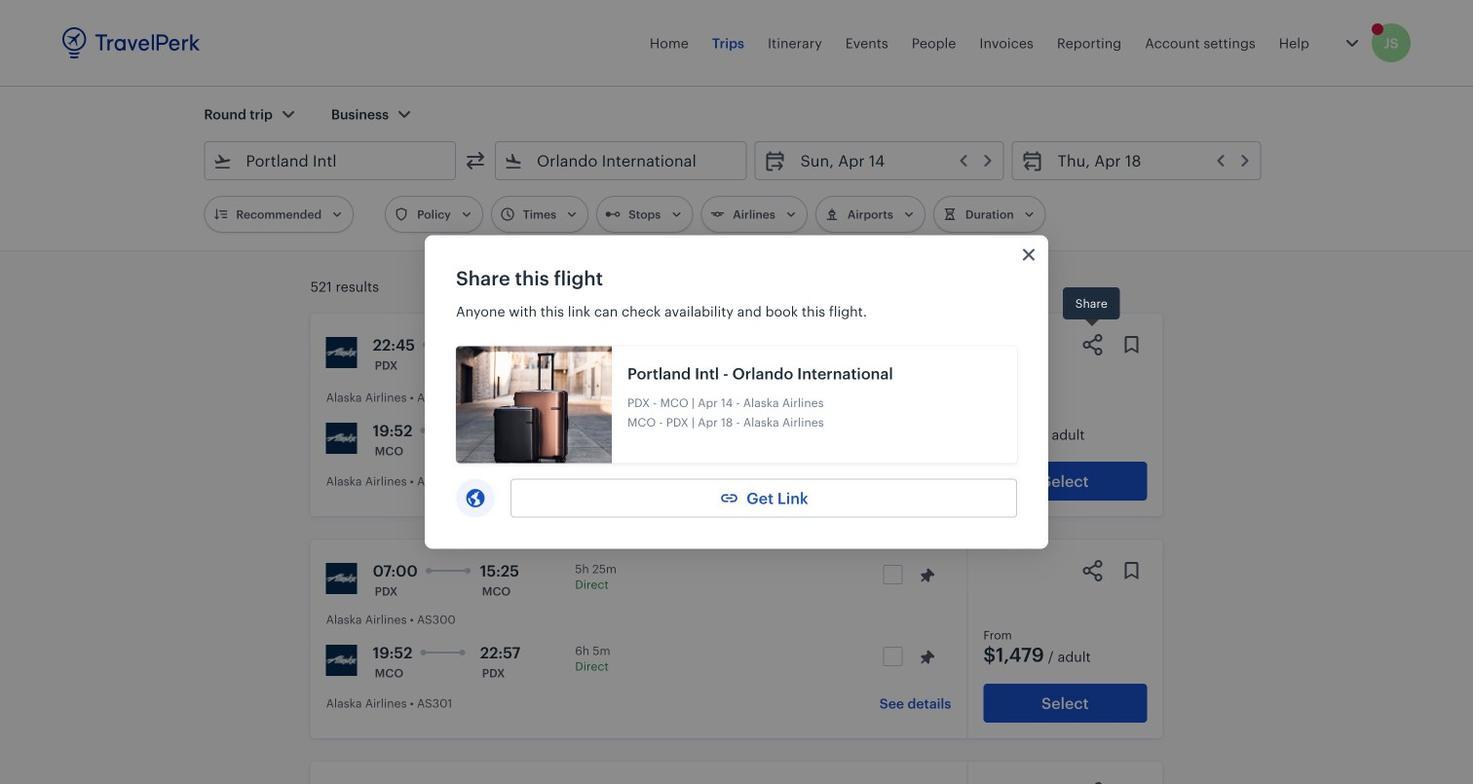 Task type: vqa. For each thing, say whether or not it's contained in the screenshot.
the middle Alaska Airlines icon
yes



Task type: describe. For each thing, give the bounding box(es) containing it.
1 alaska airlines image from the top
[[326, 337, 357, 368]]

modalheader element
[[425, 235, 1048, 290]]

To search field
[[523, 145, 721, 176]]

2 alaska airlines image from the top
[[326, 563, 357, 594]]

Depart field
[[787, 145, 995, 176]]

3 alaska airlines image from the top
[[326, 645, 357, 676]]

Return field
[[1044, 145, 1253, 176]]



Task type: locate. For each thing, give the bounding box(es) containing it.
alaska airlines image
[[326, 423, 357, 454]]

0 vertical spatial alaska airlines image
[[326, 337, 357, 368]]

modalbody element
[[425, 290, 1048, 549]]

From search field
[[232, 145, 430, 176]]

2 vertical spatial alaska airlines image
[[326, 645, 357, 676]]

tooltip
[[1063, 287, 1120, 329]]

1 vertical spatial alaska airlines image
[[326, 563, 357, 594]]

alaska airlines image
[[326, 337, 357, 368], [326, 563, 357, 594], [326, 645, 357, 676]]



